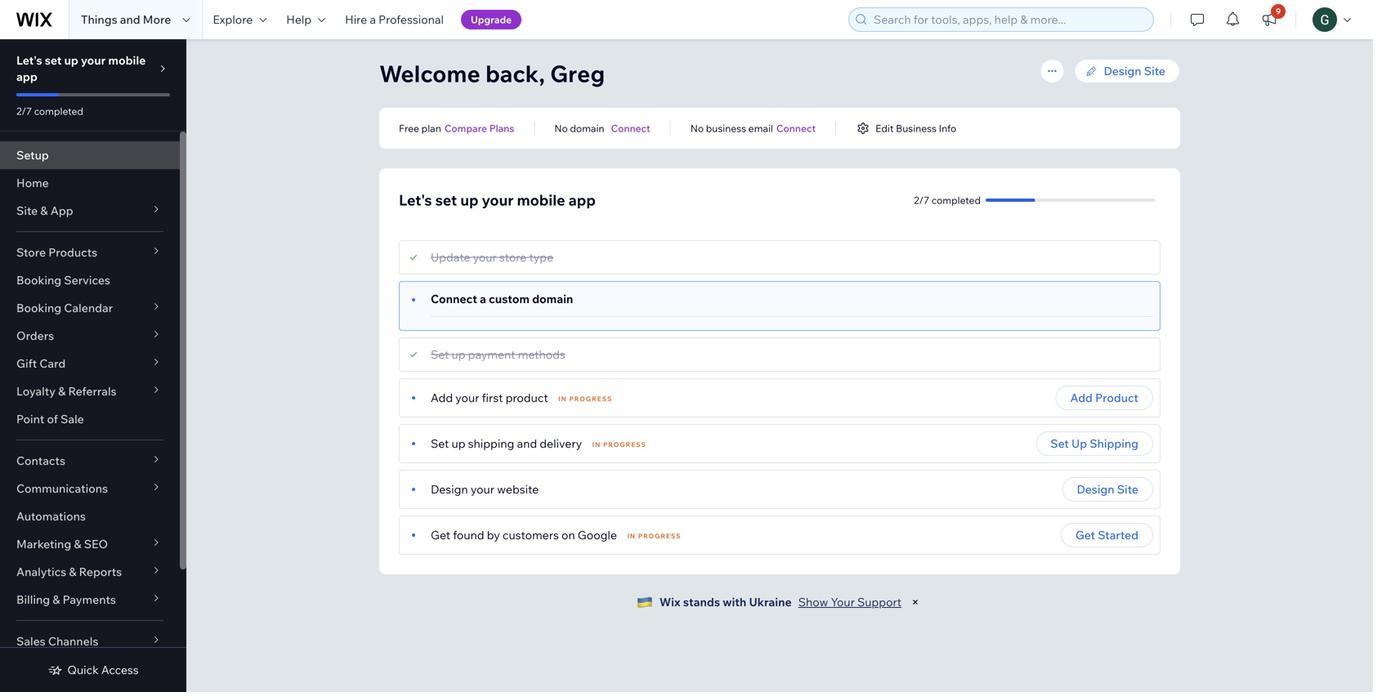Task type: vqa. For each thing, say whether or not it's contained in the screenshot.
Ads in button
no



Task type: describe. For each thing, give the bounding box(es) containing it.
custom
[[489, 292, 530, 306]]

in for set up shipping and delivery
[[592, 441, 601, 449]]

sales channels button
[[0, 628, 180, 656]]

sidebar element
[[0, 39, 186, 692]]

shipping
[[468, 437, 514, 451]]

welcome back, greg
[[379, 59, 605, 88]]

info
[[939, 122, 957, 134]]

Search for tools, apps, help & more... field
[[869, 8, 1148, 31]]

wix
[[660, 595, 681, 609]]

site & app
[[16, 204, 73, 218]]

design inside button
[[1077, 482, 1115, 497]]

1 vertical spatial let's set up your mobile app
[[399, 191, 596, 209]]

let's inside let's set up your mobile app
[[16, 53, 42, 67]]

things
[[81, 12, 117, 27]]

1 horizontal spatial completed
[[932, 194, 981, 206]]

completed inside sidebar element
[[34, 105, 83, 117]]

store products
[[16, 245, 97, 260]]

progress for get found by customers on google
[[638, 532, 681, 540]]

methods
[[518, 347, 565, 362]]

calendar
[[64, 301, 113, 315]]

0 vertical spatial design site
[[1104, 64, 1166, 78]]

2 horizontal spatial connect
[[776, 122, 816, 134]]

design site link
[[1075, 59, 1180, 83]]

connect link for no domain connect
[[611, 121, 650, 136]]

with
[[723, 595, 747, 609]]

booking calendar button
[[0, 294, 180, 322]]

plan
[[422, 122, 441, 134]]

setup link
[[0, 141, 180, 169]]

marketing & seo button
[[0, 531, 180, 558]]

upgrade button
[[461, 10, 522, 29]]

booking for booking services
[[16, 273, 61, 287]]

loyalty & referrals button
[[0, 378, 180, 405]]

connect a custom domain
[[431, 292, 573, 306]]

9 button
[[1251, 0, 1287, 39]]

0 vertical spatial domain
[[570, 122, 604, 134]]

point
[[16, 412, 44, 426]]

home
[[16, 176, 49, 190]]

found
[[453, 528, 484, 542]]

access
[[101, 663, 139, 677]]

quick
[[67, 663, 99, 677]]

products
[[48, 245, 97, 260]]

things and more
[[81, 12, 171, 27]]

free plan compare plans
[[399, 122, 514, 134]]

9
[[1276, 6, 1281, 16]]

app
[[50, 204, 73, 218]]

your inside let's set up your mobile app
[[81, 53, 106, 67]]

design your website
[[431, 482, 539, 497]]

1 vertical spatial domain
[[532, 292, 573, 306]]

explore
[[213, 12, 253, 27]]

compare plans link
[[444, 121, 514, 136]]

your up update your store type
[[482, 191, 514, 209]]

1 vertical spatial app
[[569, 191, 596, 209]]

help button
[[277, 0, 335, 39]]

add product
[[1070, 391, 1139, 405]]

up
[[1072, 437, 1087, 451]]

1 vertical spatial mobile
[[517, 191, 565, 209]]

hire a professional link
[[335, 0, 454, 39]]

app inside let's set up your mobile app
[[16, 69, 37, 84]]

stands
[[683, 595, 720, 609]]

plans
[[489, 122, 514, 134]]

type
[[529, 250, 554, 264]]

set up shipping
[[1051, 437, 1139, 451]]

customers
[[503, 528, 559, 542]]

card
[[39, 356, 66, 371]]

no business email connect
[[690, 122, 816, 134]]

get for get started
[[1076, 528, 1095, 542]]

welcome
[[379, 59, 480, 88]]

1 horizontal spatial connect
[[611, 122, 650, 134]]

1 vertical spatial and
[[517, 437, 537, 451]]

support
[[858, 595, 902, 609]]

payments
[[63, 593, 116, 607]]

communications
[[16, 481, 108, 496]]

store
[[16, 245, 46, 260]]

set up shipping button
[[1036, 432, 1153, 456]]

in progress for set up shipping and delivery
[[592, 441, 646, 449]]

& for loyalty
[[58, 384, 66, 398]]

automations
[[16, 509, 86, 524]]

set up shipping and delivery
[[431, 437, 582, 451]]

site inside popup button
[[16, 204, 38, 218]]

professional
[[379, 12, 444, 27]]

orders
[[16, 329, 54, 343]]

get started button
[[1061, 523, 1153, 548]]

business
[[896, 122, 937, 134]]

set up payment methods
[[431, 347, 565, 362]]

edit business info button
[[856, 121, 957, 136]]

2/7 completed inside sidebar element
[[16, 105, 83, 117]]

add product button
[[1056, 386, 1153, 410]]

contacts
[[16, 454, 65, 468]]

point of sale link
[[0, 405, 180, 433]]

of
[[47, 412, 58, 426]]

delivery
[[540, 437, 582, 451]]

no domain connect
[[554, 122, 650, 134]]

gift card button
[[0, 350, 180, 378]]

orders button
[[0, 322, 180, 350]]

set inside let's set up your mobile app
[[45, 53, 62, 67]]

wix stands with ukraine show your support
[[660, 595, 902, 609]]

your for design
[[471, 482, 495, 497]]

site inside button
[[1117, 482, 1139, 497]]



Task type: locate. For each thing, give the bounding box(es) containing it.
1 vertical spatial in
[[592, 441, 601, 449]]

channels
[[48, 634, 98, 649]]

get for get found by customers on google
[[431, 528, 450, 542]]

more
[[143, 12, 171, 27]]

0 vertical spatial let's set up your mobile app
[[16, 53, 146, 84]]

store
[[499, 250, 527, 264]]

a left custom
[[480, 292, 486, 306]]

1 horizontal spatial site
[[1117, 482, 1139, 497]]

set for set up shipping
[[1051, 437, 1069, 451]]

get found by customers on google
[[431, 528, 617, 542]]

in right google
[[627, 532, 636, 540]]

0 horizontal spatial connect link
[[611, 121, 650, 136]]

& left seo
[[74, 537, 81, 551]]

your down 'things'
[[81, 53, 106, 67]]

edit business info
[[876, 122, 957, 134]]

2/7 inside sidebar element
[[16, 105, 32, 117]]

1 horizontal spatial and
[[517, 437, 537, 451]]

communications button
[[0, 475, 180, 503]]

booking services
[[16, 273, 110, 287]]

marketing & seo
[[16, 537, 108, 551]]

quick access button
[[48, 663, 139, 678]]

let's set up your mobile app down 'things'
[[16, 53, 146, 84]]

your left store
[[473, 250, 497, 264]]

get left found on the left bottom of page
[[431, 528, 450, 542]]

0 vertical spatial booking
[[16, 273, 61, 287]]

a right hire
[[370, 12, 376, 27]]

progress up delivery
[[569, 395, 612, 403]]

your left first
[[456, 391, 479, 405]]

set for set up shipping and delivery
[[431, 437, 449, 451]]

0 vertical spatial let's
[[16, 53, 42, 67]]

1 horizontal spatial get
[[1076, 528, 1095, 542]]

billing & payments button
[[0, 586, 180, 614]]

1 horizontal spatial set
[[435, 191, 457, 209]]

on
[[562, 528, 575, 542]]

gift card
[[16, 356, 66, 371]]

and left the more
[[120, 12, 140, 27]]

in right delivery
[[592, 441, 601, 449]]

2 vertical spatial in progress
[[627, 532, 681, 540]]

in right product
[[558, 395, 567, 403]]

in progress
[[558, 395, 612, 403], [592, 441, 646, 449], [627, 532, 681, 540]]

0 vertical spatial site
[[1144, 64, 1166, 78]]

2 horizontal spatial in
[[627, 532, 636, 540]]

ukraine
[[749, 595, 792, 609]]

& for billing
[[53, 593, 60, 607]]

1 horizontal spatial let's
[[399, 191, 432, 209]]

booking up orders
[[16, 301, 61, 315]]

2 booking from the top
[[16, 301, 61, 315]]

2 vertical spatial in
[[627, 532, 636, 540]]

0 horizontal spatial 2/7 completed
[[16, 105, 83, 117]]

1 horizontal spatial no
[[690, 122, 704, 134]]

add for add product
[[1070, 391, 1093, 405]]

0 vertical spatial 2/7 completed
[[16, 105, 83, 117]]

reports
[[79, 565, 122, 579]]

2 horizontal spatial site
[[1144, 64, 1166, 78]]

connect
[[611, 122, 650, 134], [776, 122, 816, 134], [431, 292, 477, 306]]

progress right google
[[638, 532, 681, 540]]

booking inside dropdown button
[[16, 301, 61, 315]]

product
[[1095, 391, 1139, 405]]

1 horizontal spatial let's set up your mobile app
[[399, 191, 596, 209]]

& right "loyalty"
[[58, 384, 66, 398]]

0 horizontal spatial mobile
[[108, 53, 146, 67]]

progress for set up shipping and delivery
[[603, 441, 646, 449]]

app
[[16, 69, 37, 84], [569, 191, 596, 209]]

design site inside button
[[1077, 482, 1139, 497]]

1 horizontal spatial connect link
[[776, 121, 816, 136]]

0 horizontal spatial no
[[554, 122, 568, 134]]

1 vertical spatial 2/7
[[914, 194, 930, 206]]

hire
[[345, 12, 367, 27]]

1 add from the left
[[431, 391, 453, 405]]

& for marketing
[[74, 537, 81, 551]]

0 horizontal spatial get
[[431, 528, 450, 542]]

booking down the store
[[16, 273, 61, 287]]

app up setup
[[16, 69, 37, 84]]

site
[[1144, 64, 1166, 78], [16, 204, 38, 218], [1117, 482, 1139, 497]]

contacts button
[[0, 447, 180, 475]]

let's set up your mobile app up update your store type
[[399, 191, 596, 209]]

analytics & reports button
[[0, 558, 180, 586]]

mobile down "things and more" in the top of the page
[[108, 53, 146, 67]]

1 vertical spatial progress
[[603, 441, 646, 449]]

completed up setup
[[34, 105, 83, 117]]

point of sale
[[16, 412, 84, 426]]

home link
[[0, 169, 180, 197]]

1 booking from the top
[[16, 273, 61, 287]]

edit
[[876, 122, 894, 134]]

& inside popup button
[[58, 384, 66, 398]]

in progress right delivery
[[592, 441, 646, 449]]

app down no domain connect
[[569, 191, 596, 209]]

completed
[[34, 105, 83, 117], [932, 194, 981, 206]]

& for site
[[40, 204, 48, 218]]

0 horizontal spatial add
[[431, 391, 453, 405]]

1 vertical spatial booking
[[16, 301, 61, 315]]

1 vertical spatial in progress
[[592, 441, 646, 449]]

mobile inside sidebar element
[[108, 53, 146, 67]]

2/7 completed
[[16, 105, 83, 117], [914, 194, 981, 206]]

0 horizontal spatial connect
[[431, 292, 477, 306]]

mobile
[[108, 53, 146, 67], [517, 191, 565, 209]]

add left first
[[431, 391, 453, 405]]

2/7 completed up setup
[[16, 105, 83, 117]]

2/7 down business
[[914, 194, 930, 206]]

sale
[[61, 412, 84, 426]]

store products button
[[0, 239, 180, 266]]

domain down 'type'
[[532, 292, 573, 306]]

booking
[[16, 273, 61, 287], [16, 301, 61, 315]]

in progress for get found by customers on google
[[627, 532, 681, 540]]

1 horizontal spatial 2/7 completed
[[914, 194, 981, 206]]

website
[[497, 482, 539, 497]]

set left shipping in the bottom of the page
[[431, 437, 449, 451]]

add inside button
[[1070, 391, 1093, 405]]

automations link
[[0, 503, 180, 531]]

& left reports
[[69, 565, 76, 579]]

first
[[482, 391, 503, 405]]

up
[[64, 53, 78, 67], [460, 191, 479, 209], [452, 347, 466, 362], [452, 437, 466, 451]]

connect link for no business email connect
[[776, 121, 816, 136]]

1 connect link from the left
[[611, 121, 650, 136]]

a for professional
[[370, 12, 376, 27]]

your
[[831, 595, 855, 609]]

set inside button
[[1051, 437, 1069, 451]]

google
[[578, 528, 617, 542]]

and left delivery
[[517, 437, 537, 451]]

0 horizontal spatial and
[[120, 12, 140, 27]]

0 vertical spatial a
[[370, 12, 376, 27]]

set left payment
[[431, 347, 449, 362]]

add left product
[[1070, 391, 1093, 405]]

0 vertical spatial completed
[[34, 105, 83, 117]]

upgrade
[[471, 13, 512, 26]]

1 horizontal spatial a
[[480, 292, 486, 306]]

2 add from the left
[[1070, 391, 1093, 405]]

0 vertical spatial and
[[120, 12, 140, 27]]

0 vertical spatial in
[[558, 395, 567, 403]]

1 vertical spatial a
[[480, 292, 486, 306]]

1 vertical spatial let's
[[399, 191, 432, 209]]

add for add your first product
[[431, 391, 453, 405]]

site & app button
[[0, 197, 180, 225]]

no down the greg
[[554, 122, 568, 134]]

1 horizontal spatial add
[[1070, 391, 1093, 405]]

in progress right google
[[627, 532, 681, 540]]

gift
[[16, 356, 37, 371]]

design site button
[[1062, 477, 1153, 502]]

2 no from the left
[[690, 122, 704, 134]]

& right billing
[[53, 593, 60, 607]]

0 horizontal spatial completed
[[34, 105, 83, 117]]

services
[[64, 273, 110, 287]]

in for get found by customers on google
[[627, 532, 636, 540]]

a
[[370, 12, 376, 27], [480, 292, 486, 306]]

design
[[1104, 64, 1142, 78], [431, 482, 468, 497], [1077, 482, 1115, 497]]

0 vertical spatial mobile
[[108, 53, 146, 67]]

get left "started" on the bottom of page
[[1076, 528, 1095, 542]]

hire a professional
[[345, 12, 444, 27]]

in
[[558, 395, 567, 403], [592, 441, 601, 449], [627, 532, 636, 540]]

by
[[487, 528, 500, 542]]

a for custom
[[480, 292, 486, 306]]

show your support button
[[798, 595, 902, 610]]

greg
[[550, 59, 605, 88]]

design site
[[1104, 64, 1166, 78], [1077, 482, 1139, 497]]

1 horizontal spatial app
[[569, 191, 596, 209]]

0 horizontal spatial app
[[16, 69, 37, 84]]

0 horizontal spatial site
[[16, 204, 38, 218]]

0 vertical spatial set
[[45, 53, 62, 67]]

product
[[506, 391, 548, 405]]

back,
[[486, 59, 545, 88]]

2 connect link from the left
[[776, 121, 816, 136]]

booking services link
[[0, 266, 180, 294]]

2 get from the left
[[1076, 528, 1095, 542]]

set for set up payment methods
[[431, 347, 449, 362]]

2/7 completed down info
[[914, 194, 981, 206]]

& for analytics
[[69, 565, 76, 579]]

0 vertical spatial progress
[[569, 395, 612, 403]]

email
[[748, 122, 773, 134]]

0 horizontal spatial let's
[[16, 53, 42, 67]]

2 vertical spatial progress
[[638, 532, 681, 540]]

no left business
[[690, 122, 704, 134]]

1 vertical spatial set
[[435, 191, 457, 209]]

progress right delivery
[[603, 441, 646, 449]]

1 no from the left
[[554, 122, 568, 134]]

set left up
[[1051, 437, 1069, 451]]

0 vertical spatial app
[[16, 69, 37, 84]]

0 vertical spatial in progress
[[558, 395, 612, 403]]

domain down the greg
[[570, 122, 604, 134]]

1 horizontal spatial 2/7
[[914, 194, 930, 206]]

1 vertical spatial site
[[16, 204, 38, 218]]

0 horizontal spatial a
[[370, 12, 376, 27]]

free
[[399, 122, 419, 134]]

1 vertical spatial 2/7 completed
[[914, 194, 981, 206]]

no for no business email connect
[[690, 122, 704, 134]]

your for update
[[473, 250, 497, 264]]

set
[[45, 53, 62, 67], [435, 191, 457, 209]]

0 horizontal spatial let's set up your mobile app
[[16, 53, 146, 84]]

compare
[[444, 122, 487, 134]]

billing
[[16, 593, 50, 607]]

started
[[1098, 528, 1139, 542]]

1 vertical spatial design site
[[1077, 482, 1139, 497]]

show
[[798, 595, 828, 609]]

2 vertical spatial site
[[1117, 482, 1139, 497]]

1 horizontal spatial mobile
[[517, 191, 565, 209]]

1 vertical spatial completed
[[932, 194, 981, 206]]

1 horizontal spatial in
[[592, 441, 601, 449]]

progress for add your first product
[[569, 395, 612, 403]]

your for add
[[456, 391, 479, 405]]

0 vertical spatial 2/7
[[16, 105, 32, 117]]

0 horizontal spatial in
[[558, 395, 567, 403]]

get started
[[1076, 528, 1139, 542]]

no for no domain connect
[[554, 122, 568, 134]]

your
[[81, 53, 106, 67], [482, 191, 514, 209], [473, 250, 497, 264], [456, 391, 479, 405], [471, 482, 495, 497]]

in for add your first product
[[558, 395, 567, 403]]

add your first product
[[431, 391, 548, 405]]

1 get from the left
[[431, 528, 450, 542]]

0 horizontal spatial set
[[45, 53, 62, 67]]

0 horizontal spatial 2/7
[[16, 105, 32, 117]]

& left the app
[[40, 204, 48, 218]]

quick access
[[67, 663, 139, 677]]

your left "website" at the bottom left of the page
[[471, 482, 495, 497]]

let's set up your mobile app inside sidebar element
[[16, 53, 146, 84]]

completed down info
[[932, 194, 981, 206]]

2/7 up setup
[[16, 105, 32, 117]]

in progress for add your first product
[[558, 395, 612, 403]]

booking calendar
[[16, 301, 113, 315]]

marketing
[[16, 537, 71, 551]]

in progress up delivery
[[558, 395, 612, 403]]

get inside button
[[1076, 528, 1095, 542]]

mobile up 'type'
[[517, 191, 565, 209]]

booking for booking calendar
[[16, 301, 61, 315]]

up inside let's set up your mobile app
[[64, 53, 78, 67]]



